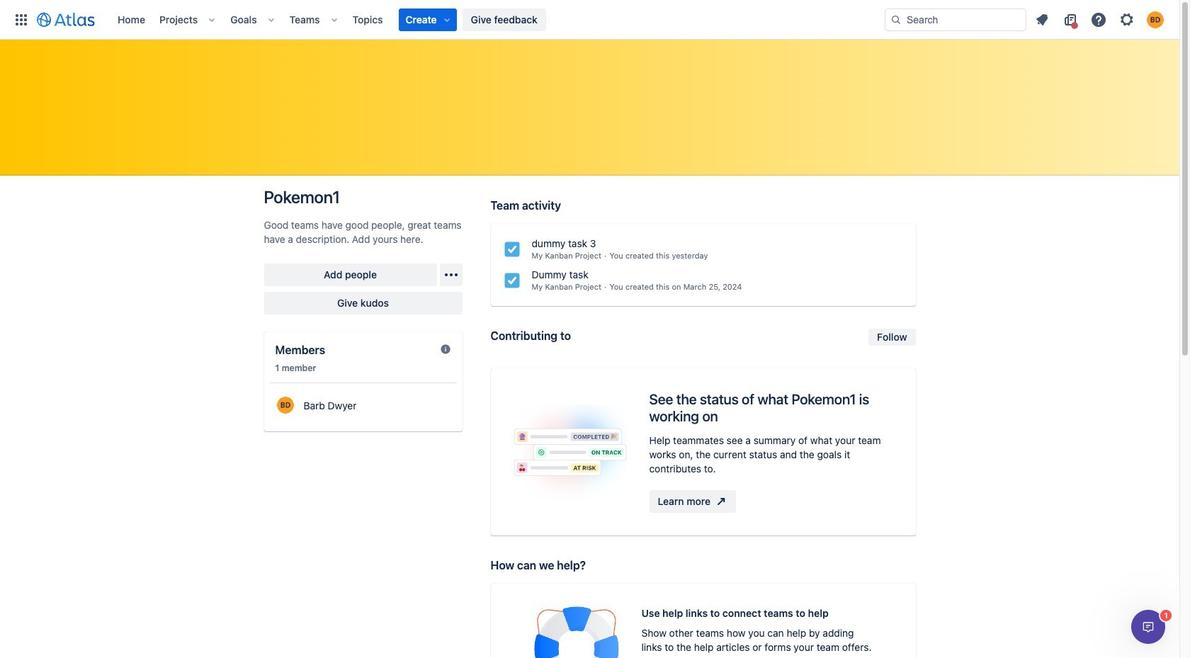 Task type: vqa. For each thing, say whether or not it's contained in the screenshot.
Tab List
no



Task type: describe. For each thing, give the bounding box(es) containing it.
help image
[[1090, 11, 1107, 28]]

search image
[[890, 14, 902, 25]]

switch to... image
[[13, 11, 30, 28]]

Search field
[[885, 8, 1026, 31]]



Task type: locate. For each thing, give the bounding box(es) containing it.
banner
[[0, 0, 1179, 40]]

dialog
[[1131, 610, 1165, 644]]

top element
[[9, 0, 885, 39]]

None search field
[[885, 8, 1026, 31]]

actions image
[[442, 266, 459, 283]]



